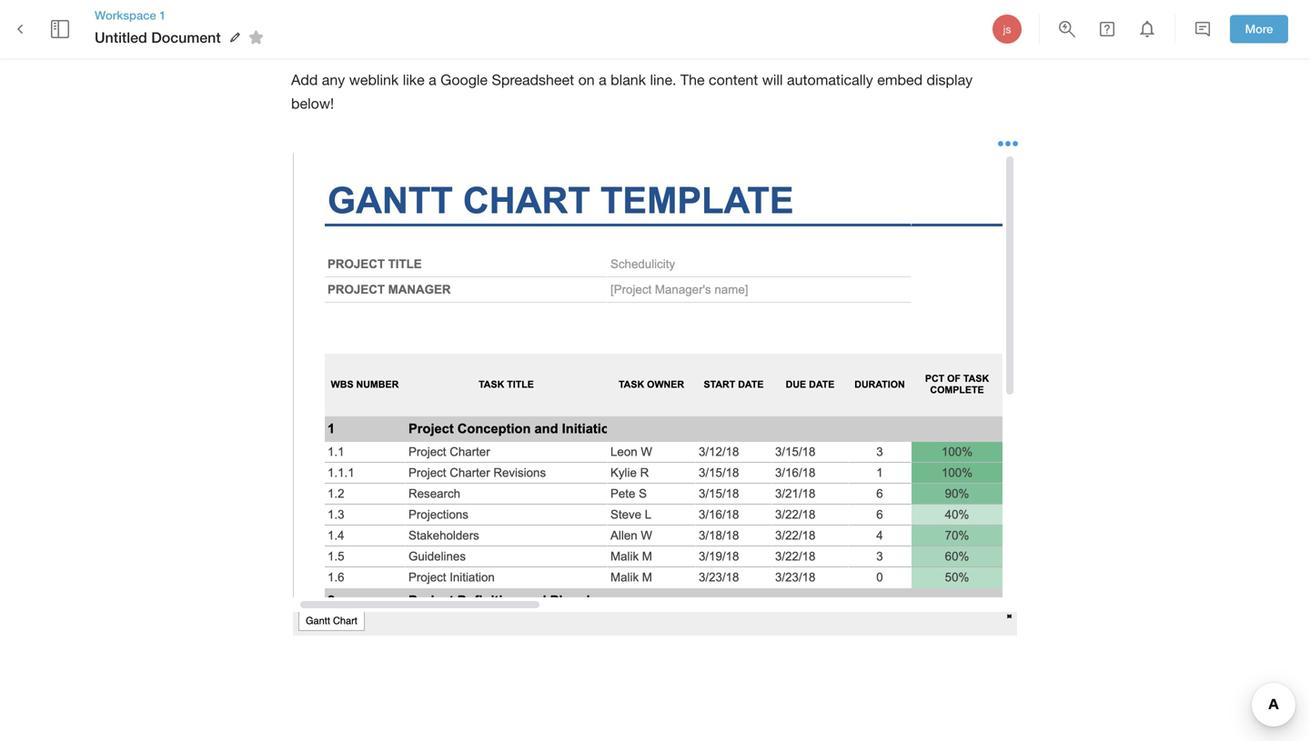 Task type: vqa. For each thing, say whether or not it's contained in the screenshot.
created
no



Task type: describe. For each thing, give the bounding box(es) containing it.
untitled document
[[95, 29, 221, 46]]

blank
[[611, 71, 646, 88]]

google
[[441, 71, 488, 88]]

like
[[403, 71, 425, 88]]

js button
[[990, 12, 1025, 46]]

workspace 1 link
[[95, 7, 270, 24]]

2 a from the left
[[599, 71, 607, 88]]

1
[[160, 8, 166, 22]]

weblink
[[349, 71, 399, 88]]

line.
[[650, 71, 677, 88]]

add
[[291, 71, 318, 88]]

add any weblink like a google spreadsheet on a blank line. the content will automatically embed display below!
[[291, 71, 977, 112]]

untitled
[[95, 29, 147, 46]]

workspace 1
[[95, 8, 166, 22]]

automatically
[[787, 71, 874, 88]]

spreadsheet
[[492, 71, 574, 88]]

display
[[927, 71, 973, 88]]



Task type: locate. For each thing, give the bounding box(es) containing it.
embed
[[878, 71, 923, 88]]

will
[[762, 71, 783, 88]]

a
[[429, 71, 437, 88], [599, 71, 607, 88]]

0 horizontal spatial a
[[429, 71, 437, 88]]

more button
[[1231, 15, 1289, 43]]

1 a from the left
[[429, 71, 437, 88]]

document
[[151, 29, 221, 46]]

any
[[322, 71, 345, 88]]

a right like
[[429, 71, 437, 88]]

more
[[1246, 22, 1274, 36]]

the
[[681, 71, 705, 88]]

below!
[[291, 95, 334, 112]]

content
[[709, 71, 758, 88]]

favorite image
[[245, 26, 267, 48]]

a right on at the top of page
[[599, 71, 607, 88]]

js
[[1004, 23, 1011, 35]]

1 horizontal spatial a
[[599, 71, 607, 88]]

on
[[578, 71, 595, 88]]

workspace
[[95, 8, 156, 22]]



